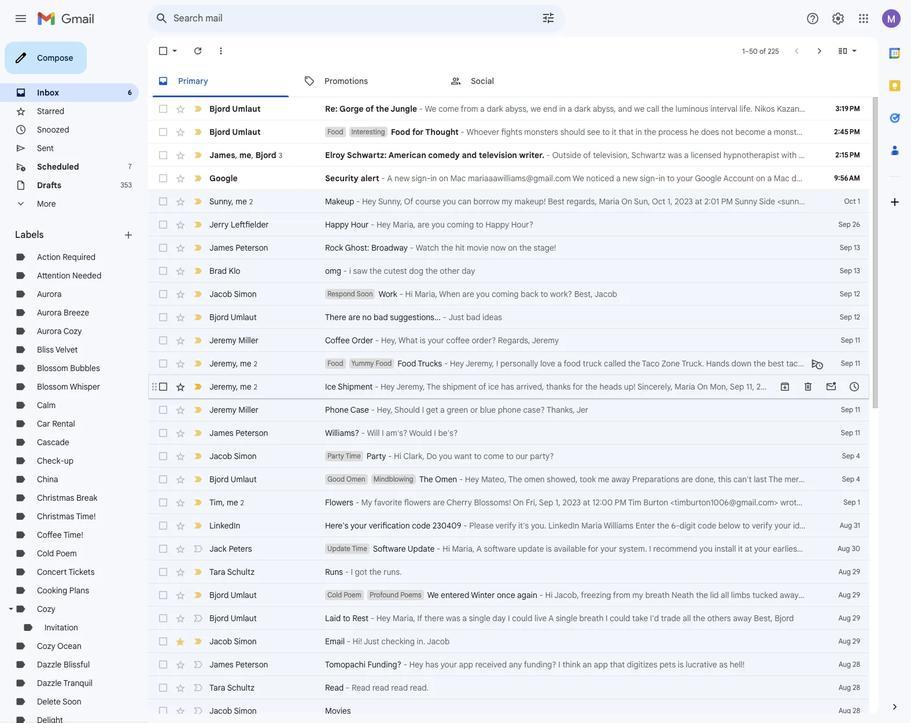 Task type: describe. For each thing, give the bounding box(es) containing it.
coffin
[[818, 590, 839, 600]]

1 happy from the left
[[325, 219, 349, 230]]

read - read read read read.
[[325, 683, 429, 693]]

the left jungle
[[376, 104, 389, 114]]

<timburton1006@gmail.com>
[[671, 497, 779, 508]]

9 row from the top
[[148, 283, 870, 306]]

simon for sep 12
[[234, 289, 257, 299]]

1 horizontal spatial on
[[508, 243, 518, 253]]

0 vertical spatial that
[[619, 127, 634, 137]]

1 vertical spatial we
[[573, 173, 585, 184]]

are left no
[[349, 312, 361, 323]]

account
[[724, 173, 755, 184]]

aug 29 for runs - i got the runs.
[[839, 567, 861, 576]]

0 vertical spatial the
[[427, 382, 441, 392]]

time! for coffee time!
[[63, 530, 83, 540]]

2023 left 10:41
[[757, 382, 775, 392]]

maria, down of
[[393, 219, 416, 230]]

1 vertical spatial my
[[633, 590, 644, 600]]

1 vertical spatial pm
[[615, 497, 627, 508]]

1 jack from the left
[[210, 544, 227, 554]]

your left abode
[[849, 590, 866, 600]]

1 horizontal spatial has
[[502, 382, 515, 392]]

kazantzakis
[[778, 104, 821, 114]]

in down re: gorge of the jungle - we come from a dark abyss, we end in a dark abyss, and we call the luminous interval life. nikos kazantzakis on mon, sep 11, 2023 at
[[636, 127, 643, 137]]

profound poems
[[370, 591, 422, 599]]

respond
[[328, 290, 355, 298]]

interesting
[[352, 127, 385, 136]]

mindblowing
[[374, 475, 414, 483]]

for for has
[[573, 382, 584, 392]]

cozy for cozy link
[[37, 604, 55, 614]]

1 horizontal spatial party
[[367, 451, 386, 461]]

williams?
[[325, 428, 359, 438]]

1 james from the top
[[210, 150, 235, 160]]

2 read from the left
[[392, 683, 408, 693]]

4 jacob simon from the top
[[210, 706, 257, 716]]

- left watch
[[410, 243, 414, 253]]

aug 29 for email - hi! just checking in. jacob
[[839, 637, 861, 646]]

there
[[425, 613, 444, 624]]

at up enough
[[903, 104, 910, 114]]

is right pets
[[678, 659, 684, 670]]

christmas for christmas time!
[[37, 511, 74, 522]]

- right shipment
[[375, 382, 379, 392]]

a up the whoever
[[481, 104, 485, 114]]

1 mac from the left
[[451, 173, 466, 184]]

row containing jerry leftfielder
[[148, 213, 870, 236]]

monster.
[[775, 127, 806, 137]]

should
[[395, 405, 420, 415]]

your left 'system.'
[[601, 544, 617, 554]]

<sunnyupside33@gmail.com>
[[778, 196, 886, 207]]

1 for oct 1
[[858, 197, 861, 206]]

cold inside main content
[[328, 591, 342, 599]]

bliss velvet
[[37, 345, 78, 355]]

the right dog at the top of the page
[[426, 266, 438, 276]]

hi right work
[[406, 289, 413, 299]]

email - hi! just checking in. jacob
[[325, 636, 450, 647]]

1 abyss, from the left
[[506, 104, 529, 114]]

there are no bad suggestions... - just bad ideas
[[325, 312, 503, 323]]

Search mail text field
[[174, 13, 510, 24]]

- right "rest"
[[371, 613, 375, 624]]

0 vertical spatial 11,
[[872, 104, 880, 114]]

0 vertical spatial best,
[[575, 289, 593, 299]]

older image
[[815, 45, 826, 57]]

thanks
[[547, 382, 571, 392]]

time for software
[[352, 544, 367, 553]]

compose
[[37, 53, 73, 63]]

- down tomopachi
[[346, 683, 350, 693]]

2 11 from the top
[[856, 359, 861, 368]]

29 for runs - i got the runs.
[[853, 567, 861, 576]]

row containing tim
[[148, 491, 912, 514]]

a down entered
[[463, 613, 467, 624]]

- left my
[[356, 497, 360, 508]]

movies
[[325, 706, 351, 716]]

food down jungle
[[391, 127, 411, 137]]

0 horizontal spatial away
[[734, 613, 753, 624]]

i down once
[[508, 613, 510, 624]]

27 row from the top
[[148, 699, 870, 723]]

- right case
[[371, 405, 375, 415]]

tara schultz for runs
[[210, 567, 255, 577]]

the left 'heads'
[[586, 382, 598, 392]]

is right update
[[546, 544, 552, 554]]

once
[[497, 590, 516, 600]]

food left trucks
[[398, 358, 417, 369]]

pets
[[660, 659, 676, 670]]

tomopachi
[[325, 659, 366, 670]]

11 row from the top
[[148, 329, 870, 352]]

at right install in the right of the page
[[746, 544, 753, 554]]

1 horizontal spatial just
[[449, 312, 465, 323]]

breeze
[[64, 307, 89, 318]]

arrived,
[[517, 382, 545, 392]]

- up mindblowing
[[389, 451, 392, 461]]

0 vertical spatial miller
[[239, 335, 259, 346]]

2023 left the 2:01
[[675, 196, 694, 207]]

17 row from the top
[[148, 468, 870, 491]]

25 row from the top
[[148, 653, 870, 676]]

of for the
[[366, 104, 374, 114]]

4 for the omen -
[[857, 475, 861, 483]]

food right yummy
[[376, 359, 392, 368]]

maria, left "sep 1"
[[816, 497, 838, 508]]

search mail image
[[152, 8, 173, 29]]

food up ice
[[328, 359, 344, 368]]

favor
[[894, 497, 912, 508]]

advanced search options image
[[537, 6, 560, 30]]

0 horizontal spatial all
[[683, 613, 692, 624]]

0 horizontal spatial from
[[461, 104, 479, 114]]

0 vertical spatial my
[[502, 196, 513, 207]]

the left hit
[[441, 243, 454, 253]]

labels heading
[[15, 229, 123, 241]]

case
[[351, 405, 369, 415]]

the right saw
[[370, 266, 382, 276]]

to right laid
[[343, 613, 351, 624]]

is right coffin
[[841, 590, 847, 600]]

31
[[855, 521, 861, 530]]

shipment
[[443, 382, 477, 392]]

9:56 am
[[835, 174, 861, 182]]

on left fri,
[[513, 497, 524, 508]]

on right sincerely,
[[698, 382, 709, 392]]

0 horizontal spatial a
[[388, 173, 393, 184]]

1 could from the left
[[513, 613, 533, 624]]

4 sep 11 from the top
[[842, 428, 861, 437]]

3 sep 11 from the top
[[842, 405, 861, 414]]

jerry leftfielder
[[210, 219, 269, 230]]

1 vertical spatial 11,
[[747, 382, 755, 392]]

the right got
[[370, 567, 382, 577]]

1 we from the left
[[531, 104, 542, 114]]

- down 230409
[[437, 544, 441, 554]]

12 for bjord umlaut
[[855, 313, 861, 321]]

think
[[563, 659, 581, 670]]

14 row from the top
[[148, 398, 870, 422]]

a right end
[[568, 104, 573, 114]]

0 horizontal spatial tim
[[210, 497, 223, 507]]

1 horizontal spatial from
[[614, 590, 631, 600]]

the left lid
[[697, 590, 709, 600]]

promotions tab
[[295, 65, 441, 97]]

side
[[760, 196, 776, 207]]

2023 left '12:00'
[[563, 497, 581, 508]]

mariaaawilliams@gmail.com
[[468, 173, 572, 184]]

to left our
[[507, 451, 514, 461]]

i right 'system.'
[[650, 544, 652, 554]]

0 horizontal spatial and
[[462, 150, 477, 160]]

i
[[350, 266, 351, 276]]

aurora for aurora breeze
[[37, 307, 62, 318]]

aug for runs - i got the runs.
[[839, 567, 852, 576]]

i left think
[[559, 659, 561, 670]]

hey right "rest"
[[377, 613, 391, 624]]

china
[[37, 474, 58, 485]]

christmas break link
[[37, 493, 97, 503]]

2 row from the top
[[148, 120, 912, 144]]

delete
[[37, 697, 61, 707]]

jeremy,
[[397, 382, 425, 392]]

to up movie
[[476, 219, 484, 230]]

<millerjerem
[[872, 382, 912, 392]]

is up food trucks -
[[420, 335, 426, 346]]

cold poem inside row
[[328, 591, 362, 599]]

2 sep 11 from the top
[[842, 359, 861, 368]]

1 horizontal spatial poem
[[344, 591, 362, 599]]

to right 'see'
[[603, 127, 610, 137]]

flowers
[[404, 497, 431, 508]]

your down he
[[677, 173, 694, 184]]

4 for party time party - hi clark, do you want to come to our party?
[[857, 452, 861, 460]]

food for thought - whoever fights monsters should see to it that in the process he does not become a monster. and if you gaze long enough
[[391, 127, 912, 137]]

sep 12 for bjord umlaut
[[841, 313, 861, 321]]

2 read from the left
[[352, 683, 371, 693]]

3 28 from the top
[[853, 706, 861, 715]]

- right runs
[[345, 567, 349, 577]]

23 row from the top
[[148, 607, 870, 630]]

makeup!
[[515, 196, 546, 207]]

a right get
[[441, 405, 445, 415]]

0 vertical spatial 1,
[[668, 196, 673, 207]]

- right work
[[400, 289, 403, 299]]

more image
[[215, 45, 227, 57]]

aurora link
[[37, 289, 62, 299]]

cozy ocean link
[[37, 641, 82, 651]]

1 vertical spatial coming
[[492, 289, 519, 299]]

call
[[647, 104, 660, 114]]

action required
[[37, 252, 96, 262]]

starred
[[37, 106, 64, 116]]

2 vertical spatial miller
[[239, 405, 259, 415]]

does
[[702, 127, 720, 137]]

2 vertical spatial we
[[428, 590, 439, 600]]

2 jack from the left
[[874, 544, 891, 554]]

1 horizontal spatial update
[[408, 544, 435, 554]]

you up ideas
[[477, 289, 490, 299]]

rental
[[52, 419, 75, 429]]

row containing jack peters
[[148, 537, 891, 560]]

1 horizontal spatial oct
[[845, 197, 857, 206]]

are right the when
[[463, 289, 475, 299]]

22 row from the top
[[148, 584, 912, 607]]

4 bjord umlaut from the top
[[210, 474, 257, 485]]

1 11 from the top
[[856, 336, 861, 345]]

to right back
[[541, 289, 549, 299]]

invitation
[[45, 622, 78, 633]]

at left the 2:01
[[696, 196, 703, 207]]

a right noticed
[[617, 173, 621, 184]]

2 could from the left
[[610, 613, 631, 624]]

interval
[[711, 104, 738, 114]]

coffee for coffee time!
[[37, 530, 62, 540]]

limbs
[[732, 590, 751, 600]]

the left others
[[694, 613, 706, 624]]

13 for rock ghost: broadway - watch the hit movie now on the stage!
[[855, 243, 861, 252]]

the left the 'process'
[[645, 127, 657, 137]]

28 for tomopachi funding? - hey has your app received any funding? i think an app that digitizes pets is lucrative as hell!
[[853, 660, 861, 669]]

digitizes
[[628, 659, 658, 670]]

1 jeremy miller from the top
[[210, 335, 259, 346]]

1 single from the left
[[469, 613, 491, 624]]

2 vertical spatial of
[[479, 382, 487, 392]]

jacob,
[[555, 590, 580, 600]]

in down elroy schwartz: american comedy and television writer. -
[[431, 173, 437, 184]]

happy hour - hey maria, are you coming to happy hour?
[[325, 219, 534, 230]]

a up side
[[768, 173, 773, 184]]

0 horizontal spatial on
[[439, 173, 449, 184]]

compose button
[[5, 42, 87, 74]]

aurora for aurora link
[[37, 289, 62, 299]]

0 vertical spatial 1
[[743, 47, 746, 55]]

- right jungle
[[420, 104, 423, 114]]

james peterson for tomopachi funding?
[[210, 659, 268, 670]]

2 google from the left
[[696, 173, 722, 184]]

aurora breeze
[[37, 307, 89, 318]]

received
[[476, 659, 507, 670]]

0 horizontal spatial sunny
[[210, 196, 232, 206]]

0 horizontal spatial oct
[[653, 196, 666, 207]]

2 we from the left
[[635, 104, 645, 114]]

peters
[[229, 544, 252, 554]]

you left can at the right top
[[443, 196, 456, 207]]

- right the hour
[[371, 219, 375, 230]]

are right "sep 1"
[[861, 497, 873, 508]]

1 horizontal spatial pm
[[722, 196, 734, 207]]

26
[[853, 220, 861, 229]]

- right 230409
[[464, 521, 468, 531]]

at left 10:41
[[778, 382, 785, 392]]

are up watch
[[418, 219, 430, 230]]

coffee for coffee order - hey, what is your coffee order? regards, jeremy
[[325, 335, 350, 346]]

0 vertical spatial and
[[619, 104, 633, 114]]

drafts
[[37, 180, 61, 190]]

dazzle for dazzle blissful
[[37, 659, 62, 670]]

1 vertical spatial that
[[611, 659, 625, 670]]

main menu image
[[14, 12, 28, 25]]

tab list inside main content
[[148, 65, 880, 97]]

here's
[[325, 521, 349, 531]]

freezing
[[582, 590, 612, 600]]

your right here's
[[351, 521, 367, 531]]

0 horizontal spatial for
[[413, 127, 424, 137]]

regards,
[[498, 335, 531, 346]]

16 row from the top
[[148, 445, 870, 468]]

1 vertical spatial day
[[493, 613, 506, 624]]

comedy
[[429, 150, 460, 160]]

30
[[853, 544, 861, 553]]

social tab
[[441, 65, 587, 97]]

2 horizontal spatial from
[[893, 590, 910, 600]]

sep 13 for rock ghost: broadway - watch the hit movie now on the stage!
[[841, 243, 861, 252]]

blossom for blossom whisper
[[37, 382, 68, 392]]

0 horizontal spatial wrote:
[[781, 497, 804, 508]]

hey, for hey, what is your coffee order? regards, jeremy
[[381, 335, 397, 346]]

3 james from the top
[[210, 428, 234, 438]]

the left stage!
[[520, 243, 532, 253]]

oct 1
[[845, 197, 861, 206]]

1 sign- from the left
[[412, 173, 431, 184]]

21 row from the top
[[148, 560, 870, 584]]

hi down 230409
[[443, 544, 450, 554]]

5 bjord umlaut from the top
[[210, 590, 257, 600]]

hour
[[351, 219, 369, 230]]

1 horizontal spatial sunny
[[735, 196, 758, 207]]

2 james from the top
[[210, 243, 234, 253]]

0 horizontal spatial maria
[[600, 196, 620, 207]]

cold poem inside 'labels' navigation
[[37, 548, 77, 559]]

on left 'sun,'
[[622, 196, 633, 207]]

0 vertical spatial cozy
[[64, 326, 82, 336]]

0 vertical spatial we
[[425, 104, 437, 114]]

re: gorge of the jungle - we come from a dark abyss, we end in a dark abyss, and we call the luminous interval life. nikos kazantzakis on mon, sep 11, 2023 at 
[[325, 104, 912, 114]]

- left will
[[362, 428, 365, 438]]

2 peterson from the top
[[236, 428, 268, 438]]

enough
[[885, 127, 912, 137]]

0 vertical spatial if
[[821, 173, 825, 184]]

1 google from the left
[[210, 173, 238, 184]]

to right want
[[474, 451, 482, 461]]

0 horizontal spatial has
[[426, 659, 439, 670]]

to down the 'process'
[[668, 173, 675, 184]]

time! for christmas time!
[[76, 511, 96, 522]]

26 row from the top
[[148, 676, 870, 699]]

1 horizontal spatial tim
[[629, 497, 642, 508]]

jacob simon for sep 12
[[210, 289, 257, 299]]

24 row from the top
[[148, 630, 870, 653]]

0 horizontal spatial if
[[418, 613, 423, 624]]

0 horizontal spatial what
[[399, 335, 418, 346]]

you right do
[[439, 451, 453, 461]]

schultz for runs
[[227, 567, 255, 577]]

snoozed
[[37, 124, 69, 135]]

hell!
[[730, 659, 745, 670]]

update time software update - hi maria, a software update is available for your system. i recommend you install it at your earliest convenience. best, jack
[[328, 544, 891, 554]]

2 horizontal spatial on
[[757, 173, 766, 184]]

2 bjord umlaut from the top
[[210, 127, 261, 137]]

- up cherry
[[460, 474, 463, 485]]

has scheduled message image
[[812, 358, 824, 369]]

1 vertical spatial breath
[[580, 613, 604, 624]]

1 read from the left
[[373, 683, 389, 693]]

1 horizontal spatial what
[[840, 497, 859, 508]]

alert
[[361, 173, 380, 184]]

on left 3:19 pm
[[823, 104, 834, 114]]

aug 29 for laid to rest - hey maria, if there was a single day i could live a single breath i could take i'd trade all the others away best, bjord
[[839, 614, 861, 622]]

1 sep 11 from the top
[[842, 336, 861, 345]]

good
[[328, 475, 345, 483]]

coffee time!
[[37, 530, 83, 540]]

0 vertical spatial breath
[[646, 590, 670, 600]]

settings image
[[832, 12, 846, 25]]

the right call
[[662, 104, 674, 114]]

0 vertical spatial come
[[439, 104, 459, 114]]

aug 31
[[841, 521, 861, 530]]

soon for delete
[[63, 697, 81, 707]]

you left install in the right of the page
[[700, 544, 713, 554]]

cascade
[[37, 437, 69, 448]]

aug for read - read read read read.
[[839, 683, 852, 692]]

of
[[404, 196, 414, 207]]

james , me , bjord 3
[[210, 150, 283, 160]]

13 row from the top
[[148, 375, 912, 398]]

scheduled
[[37, 162, 79, 172]]

you right you, on the top right of the page
[[877, 173, 890, 184]]

flowers
[[325, 497, 354, 508]]

15 row from the top
[[148, 422, 870, 445]]

12 row from the top
[[148, 352, 870, 375]]

ideas
[[483, 312, 503, 323]]

sent link
[[37, 143, 54, 153]]

maria, left the when
[[415, 289, 438, 299]]

1 horizontal spatial wrote:
[[888, 196, 911, 207]]

in right end
[[560, 104, 566, 114]]

0 vertical spatial all
[[721, 590, 730, 600]]

neath
[[672, 590, 695, 600]]

1 horizontal spatial it
[[739, 544, 744, 554]]

1 horizontal spatial come
[[484, 451, 505, 461]]

1 vertical spatial miller
[[850, 382, 870, 392]]

hi left the clark,
[[394, 451, 402, 461]]

1 horizontal spatial was
[[843, 173, 857, 184]]

are left cherry
[[433, 497, 445, 508]]

1 horizontal spatial maria
[[675, 382, 696, 392]]

noticed
[[587, 173, 615, 184]]

your left favor
[[875, 497, 892, 508]]

runs
[[325, 567, 343, 577]]

for for update
[[588, 544, 599, 554]]

10 row from the top
[[148, 306, 870, 329]]

2 jeremy miller from the top
[[210, 405, 259, 415]]

in down food for thought - whoever fights monsters should see to it that in the process he does not become a monster. and if you gaze long enough
[[659, 173, 666, 184]]

1 vertical spatial a
[[477, 544, 482, 554]]

1 dark from the left
[[487, 104, 504, 114]]

toggle split pane mode image
[[838, 45, 849, 57]]

maria, down 230409
[[452, 544, 475, 554]]

1 horizontal spatial best,
[[755, 613, 773, 624]]

order?
[[472, 335, 496, 346]]

hey left sunny,
[[362, 196, 377, 207]]

party inside party time party - hi clark, do you want to come to our party?
[[328, 452, 344, 460]]

and
[[808, 127, 823, 137]]

profound
[[370, 591, 399, 599]]

0 horizontal spatial day
[[462, 266, 476, 276]]

leftfielder
[[231, 219, 269, 230]]



Task type: vqa. For each thing, say whether or not it's contained in the screenshot.


Task type: locate. For each thing, give the bounding box(es) containing it.
time
[[346, 452, 361, 460], [352, 544, 367, 553]]

james peterson
[[210, 243, 268, 253], [210, 428, 268, 438], [210, 659, 268, 670]]

we
[[425, 104, 437, 114], [573, 173, 585, 184], [428, 590, 439, 600]]

abode
[[868, 590, 891, 600]]

0 horizontal spatial best,
[[575, 289, 593, 299]]

i left got
[[351, 567, 353, 577]]

cooking
[[37, 585, 67, 596]]

1 simon from the top
[[234, 289, 257, 299]]

check-up
[[37, 456, 74, 466]]

get
[[426, 405, 439, 415]]

8 row from the top
[[148, 259, 870, 283]]

1 aug 28 from the top
[[839, 660, 861, 669]]

entered
[[441, 590, 470, 600]]

hey for hour
[[377, 219, 391, 230]]

2 aurora from the top
[[37, 307, 62, 318]]

0 vertical spatial james peterson
[[210, 243, 268, 253]]

2 horizontal spatial a
[[549, 613, 554, 624]]

time! down 'christmas time!' link
[[63, 530, 83, 540]]

of left ice on the right bottom of the page
[[479, 382, 487, 392]]

5 row from the top
[[148, 190, 912, 213]]

1 horizontal spatial my
[[633, 590, 644, 600]]

labels navigation
[[0, 37, 148, 723]]

- right order
[[376, 335, 379, 346]]

1 horizontal spatial cold
[[328, 591, 342, 599]]

3 row from the top
[[148, 144, 870, 167]]

just up coffee
[[449, 312, 465, 323]]

on down the 'comedy'
[[439, 173, 449, 184]]

0 vertical spatial 12
[[855, 290, 861, 298]]

1 vertical spatial cozy
[[37, 604, 55, 614]]

2 dark from the left
[[575, 104, 591, 114]]

simon for sep 4
[[234, 451, 257, 461]]

christmas for christmas break
[[37, 493, 74, 503]]

1 vertical spatial peterson
[[236, 428, 268, 438]]

row containing sunny
[[148, 190, 912, 213]]

omen for the
[[435, 474, 458, 485]]

time for party
[[346, 452, 361, 460]]

- right makeup
[[357, 196, 360, 207]]

0 horizontal spatial sign-
[[412, 173, 431, 184]]

required
[[63, 252, 96, 262]]

1 vertical spatial the
[[420, 474, 433, 485]]

aurora for aurora cozy
[[37, 326, 62, 336]]

cold up concert
[[37, 548, 54, 559]]

stage!
[[534, 243, 557, 253]]

1 for sep 1
[[858, 498, 861, 507]]

0 horizontal spatial party
[[328, 452, 344, 460]]

13 for omg - i saw the cutest dog the other day
[[855, 266, 861, 275]]

and
[[619, 104, 633, 114], [462, 150, 477, 160]]

primary tab
[[148, 65, 294, 97]]

aug for tomopachi funding? - hey has your app received any funding? i think an app that digitizes pets is lucrative as hell!
[[839, 660, 852, 669]]

hey for funding?
[[410, 659, 424, 670]]

3 peterson from the top
[[236, 659, 268, 670]]

if
[[825, 127, 830, 137]]

dazzle up delete at the left bottom of the page
[[37, 678, 62, 688]]

0 horizontal spatial google
[[210, 173, 238, 184]]

app right an
[[594, 659, 609, 670]]

2 app from the left
[[594, 659, 609, 670]]

blossom down bliss velvet link
[[37, 363, 68, 373]]

scheduled link
[[37, 162, 79, 172]]

None checkbox
[[157, 45, 169, 57], [157, 196, 169, 207], [157, 265, 169, 277], [157, 312, 169, 323], [157, 335, 169, 346], [157, 404, 169, 416], [157, 497, 169, 508], [157, 520, 169, 532], [157, 543, 169, 555], [157, 566, 169, 578], [157, 636, 169, 647], [157, 659, 169, 670], [157, 682, 169, 694], [157, 705, 169, 717], [157, 45, 169, 57], [157, 196, 169, 207], [157, 265, 169, 277], [157, 312, 169, 323], [157, 335, 169, 346], [157, 404, 169, 416], [157, 497, 169, 508], [157, 520, 169, 532], [157, 543, 169, 555], [157, 566, 169, 578], [157, 636, 169, 647], [157, 659, 169, 670], [157, 682, 169, 694], [157, 705, 169, 717]]

monsters
[[525, 127, 559, 137]]

1 horizontal spatial bad
[[467, 312, 481, 323]]

2 jeremy , me 2 from the top
[[210, 381, 258, 392]]

klo
[[229, 266, 241, 276]]

1 sep 4 from the top
[[843, 452, 861, 460]]

what up the aug 31
[[840, 497, 859, 508]]

can
[[458, 196, 472, 207]]

makeup - hey sunny, of course you can borrow my makeup! best regards, maria on sun, oct 1, 2023 at 2:01 pm sunny side <sunnyupside33@gmail.com> wrote: 
[[325, 196, 912, 207]]

bliss velvet link
[[37, 345, 78, 355]]

2 inside sunny , me 2
[[249, 197, 253, 206]]

gmail image
[[37, 7, 100, 30]]

0 vertical spatial 4
[[857, 452, 861, 460]]

2 inside tim , me 2
[[241, 498, 244, 507]]

update down code
[[408, 544, 435, 554]]

hey, right order
[[381, 335, 397, 346]]

1 horizontal spatial 11,
[[872, 104, 880, 114]]

1 28 from the top
[[853, 660, 861, 669]]

2 vertical spatial aurora
[[37, 326, 62, 336]]

inbox
[[37, 87, 59, 98]]

soon for respond
[[357, 290, 373, 298]]

1 jeremy , me 2 from the top
[[210, 358, 258, 369]]

- left "i"
[[344, 266, 347, 276]]

refresh image
[[192, 45, 204, 57]]

back
[[521, 289, 539, 299]]

hey for shipment
[[381, 382, 395, 392]]

time inside party time party - hi clark, do you want to come to our party?
[[346, 452, 361, 460]]

2 schultz from the top
[[227, 683, 255, 693]]

coffee
[[447, 335, 470, 346]]

main content containing primary
[[148, 37, 912, 723]]

1 vertical spatial of
[[366, 104, 374, 114]]

primary
[[178, 76, 208, 86]]

just right hi!
[[364, 636, 380, 647]]

1 read from the left
[[325, 683, 344, 693]]

0 vertical spatial just
[[449, 312, 465, 323]]

1 horizontal spatial google
[[696, 173, 722, 184]]

poem
[[56, 548, 77, 559], [344, 591, 362, 599]]

2 sep 4 from the top
[[843, 475, 861, 483]]

google up sunny , me 2
[[210, 173, 238, 184]]

6 row from the top
[[148, 213, 870, 236]]

1 vertical spatial best,
[[854, 544, 872, 554]]

has up read.
[[426, 659, 439, 670]]

support image
[[807, 12, 820, 25]]

cozy left ocean
[[37, 641, 55, 651]]

1 up 26
[[858, 197, 861, 206]]

1 horizontal spatial jack
[[874, 544, 891, 554]]

1 sep 12 from the top
[[841, 290, 861, 298]]

christmas time!
[[37, 511, 96, 522]]

cold inside 'labels' navigation
[[37, 548, 54, 559]]

best,
[[575, 289, 593, 299], [854, 544, 872, 554], [755, 613, 773, 624]]

if left this
[[821, 173, 825, 184]]

1 vertical spatial has
[[426, 659, 439, 670]]

peterson for tomopachi funding? - hey has your app received any funding? i think an app that digitizes pets is lucrative as hell!
[[236, 659, 268, 670]]

omen right good on the left of the page
[[347, 475, 366, 483]]

1 vertical spatial wrote:
[[781, 497, 804, 508]]

soon inside respond soon work - hi maria, when are you coming back to work? best, jacob
[[357, 290, 373, 298]]

food down re:
[[328, 127, 344, 136]]

dazzle blissful
[[37, 659, 90, 670]]

1 christmas from the top
[[37, 493, 74, 503]]

sunny , me 2
[[210, 196, 253, 206]]

2 blossom from the top
[[37, 382, 68, 392]]

bubbles
[[70, 363, 100, 373]]

0 horizontal spatial coming
[[447, 219, 474, 230]]

2 tara from the top
[[210, 683, 226, 693]]

1
[[743, 47, 746, 55], [858, 197, 861, 206], [858, 498, 861, 507]]

cozy for cozy ocean
[[37, 641, 55, 651]]

2 vertical spatial for
[[588, 544, 599, 554]]

oct right 'sun,'
[[653, 196, 666, 207]]

security
[[325, 173, 359, 184]]

18 row from the top
[[148, 491, 912, 514]]

1 horizontal spatial 1,
[[668, 196, 673, 207]]

again
[[518, 590, 538, 600]]

2 29 from the top
[[853, 591, 861, 599]]

1 bad from the left
[[374, 312, 388, 323]]

all right lid
[[721, 590, 730, 600]]

1 vertical spatial just
[[364, 636, 380, 647]]

poem inside 'labels' navigation
[[56, 548, 77, 559]]

1 vertical spatial for
[[573, 382, 584, 392]]

1 james peterson from the top
[[210, 243, 268, 253]]

0 horizontal spatial read
[[373, 683, 389, 693]]

nikos
[[755, 104, 776, 114]]

read.
[[410, 683, 429, 693]]

4 row from the top
[[148, 167, 912, 190]]

an
[[583, 659, 592, 670]]

jacob simon for sep 4
[[210, 451, 257, 461]]

i left get
[[422, 405, 424, 415]]

aug for email - hi! just checking in. jacob
[[839, 637, 852, 646]]

coffee down there in the top left of the page
[[325, 335, 350, 346]]

0 horizontal spatial just
[[364, 636, 380, 647]]

cold poem down coffee time!
[[37, 548, 77, 559]]

0 vertical spatial maria
[[600, 196, 620, 207]]

work
[[379, 289, 398, 299]]

coming
[[447, 219, 474, 230], [492, 289, 519, 299]]

0 vertical spatial a
[[388, 173, 393, 184]]

28 for read - read read read read.
[[853, 683, 861, 692]]

from
[[461, 104, 479, 114], [614, 590, 631, 600], [893, 590, 910, 600]]

christmas
[[37, 493, 74, 503], [37, 511, 74, 522]]

2 abyss, from the left
[[593, 104, 617, 114]]

0 vertical spatial aurora
[[37, 289, 62, 299]]

1 tara from the top
[[210, 567, 226, 577]]

2 12 from the top
[[855, 313, 861, 321]]

1 horizontal spatial sign-
[[640, 173, 659, 184]]

2 christmas from the top
[[37, 511, 74, 522]]

0 horizontal spatial it
[[612, 127, 617, 137]]

2 28 from the top
[[853, 683, 861, 692]]

jeremy , me 2
[[210, 358, 258, 369], [210, 381, 258, 392]]

sun,
[[635, 196, 651, 207]]

1 4 from the top
[[857, 452, 861, 460]]

1 bjord umlaut from the top
[[210, 104, 261, 114]]

aug for here's your verification code 230409 -
[[841, 521, 853, 530]]

20 row from the top
[[148, 537, 891, 560]]

tab list
[[880, 37, 912, 681], [148, 65, 880, 97]]

1 app from the left
[[459, 659, 474, 670]]

1 horizontal spatial a
[[477, 544, 482, 554]]

1 29 from the top
[[853, 567, 861, 576]]

row containing google
[[148, 167, 912, 190]]

it right install in the right of the page
[[739, 544, 744, 554]]

of for 225
[[760, 47, 767, 55]]

christmas time! link
[[37, 511, 96, 522]]

sincerely,
[[638, 382, 673, 392]]

1 aurora from the top
[[37, 289, 62, 299]]

0 horizontal spatial omen
[[347, 475, 366, 483]]

the down do
[[420, 474, 433, 485]]

1 vertical spatial tara schultz
[[210, 683, 255, 693]]

29 for email - hi! just checking in. jacob
[[853, 637, 861, 646]]

it right 'see'
[[612, 127, 617, 137]]

work?
[[551, 289, 573, 299]]

has right ice on the right bottom of the page
[[502, 382, 515, 392]]

1 schultz from the top
[[227, 567, 255, 577]]

2 vertical spatial a
[[549, 613, 554, 624]]

2 vertical spatial best,
[[755, 613, 773, 624]]

- right the 'again'
[[540, 590, 544, 600]]

0 vertical spatial for
[[413, 127, 424, 137]]

toolbar inside main content
[[774, 381, 867, 393]]

cozy down 'cooking'
[[37, 604, 55, 614]]

tara for read - read read read read.
[[210, 683, 226, 693]]

2 happy from the left
[[486, 219, 510, 230]]

1 horizontal spatial omen
[[435, 474, 458, 485]]

aurora cozy
[[37, 326, 82, 336]]

time up got
[[352, 544, 367, 553]]

aurora up bliss
[[37, 326, 62, 336]]

code
[[412, 521, 431, 531]]

coffee order - hey, what is your coffee order? regards, jeremy
[[325, 335, 559, 346]]

- left hi!
[[347, 636, 351, 647]]

update inside update time software update - hi maria, a software update is available for your system. i recommend you install it at your earliest convenience. best, jack
[[328, 544, 351, 553]]

1 vertical spatial jeremy , me 2
[[210, 381, 258, 392]]

1 horizontal spatial cold poem
[[328, 591, 362, 599]]

could left take
[[610, 613, 631, 624]]

aug 28 for tomopachi funding? - hey has your app received any funding? i think an app that digitizes pets is lucrative as hell!
[[839, 660, 861, 669]]

from up the whoever
[[461, 104, 479, 114]]

- up "coffee order - hey, what is your coffee order? regards, jeremy"
[[443, 312, 447, 323]]

1 jacob simon from the top
[[210, 289, 257, 299]]

update
[[408, 544, 435, 554], [328, 544, 351, 553]]

mac up can at the right top
[[451, 173, 466, 184]]

the
[[427, 382, 441, 392], [420, 474, 433, 485]]

- right funding?
[[404, 659, 408, 670]]

0 vertical spatial christmas
[[37, 493, 74, 503]]

6 bjord umlaut from the top
[[210, 613, 257, 624]]

case?
[[524, 405, 545, 415]]

1 horizontal spatial if
[[821, 173, 825, 184]]

2 aug 29 from the top
[[839, 591, 861, 599]]

0 vertical spatial time
[[346, 452, 361, 460]]

3 11 from the top
[[856, 405, 861, 414]]

aug 28 for read - read read read read.
[[839, 683, 861, 692]]

rest
[[353, 613, 369, 624]]

bad left ideas
[[467, 312, 481, 323]]

system.
[[620, 544, 648, 554]]

0 vertical spatial aug 28
[[839, 660, 861, 669]]

1 aug 29 from the top
[[839, 567, 861, 576]]

main content
[[148, 37, 912, 723]]

runs - i got the runs.
[[325, 567, 402, 577]]

tara schultz for read
[[210, 683, 255, 693]]

read left read.
[[392, 683, 408, 693]]

soon inside 'labels' navigation
[[63, 697, 81, 707]]

0 vertical spatial was
[[843, 173, 857, 184]]

of
[[760, 47, 767, 55], [366, 104, 374, 114], [479, 382, 487, 392]]

4 aug 29 from the top
[[839, 637, 861, 646]]

sep 13 for omg - i saw the cutest dog the other day
[[841, 266, 861, 275]]

come up thought
[[439, 104, 459, 114]]

sep 4 for party time party - hi clark, do you want to come to our party?
[[843, 452, 861, 460]]

3 aug 28 from the top
[[839, 706, 861, 715]]

just
[[449, 312, 465, 323], [364, 636, 380, 647]]

row
[[148, 97, 912, 120], [148, 120, 912, 144], [148, 144, 870, 167], [148, 167, 912, 190], [148, 190, 912, 213], [148, 213, 870, 236], [148, 236, 870, 259], [148, 259, 870, 283], [148, 283, 870, 306], [148, 306, 870, 329], [148, 329, 870, 352], [148, 352, 870, 375], [148, 375, 912, 398], [148, 398, 870, 422], [148, 422, 870, 445], [148, 445, 870, 468], [148, 468, 870, 491], [148, 491, 912, 514], [148, 514, 870, 537], [148, 537, 891, 560], [148, 560, 870, 584], [148, 584, 912, 607], [148, 607, 870, 630], [148, 630, 870, 653], [148, 653, 870, 676], [148, 676, 870, 699], [148, 699, 870, 723]]

1 horizontal spatial day
[[493, 613, 506, 624]]

1 vertical spatial it
[[739, 544, 744, 554]]

james peterson for rock ghost: broadway
[[210, 243, 268, 253]]

13
[[855, 243, 861, 252], [855, 266, 861, 275]]

None checkbox
[[157, 103, 169, 115], [157, 126, 169, 138], [157, 149, 169, 161], [157, 173, 169, 184], [157, 219, 169, 230], [157, 242, 169, 254], [157, 288, 169, 300], [157, 358, 169, 369], [157, 381, 169, 393], [157, 427, 169, 439], [157, 450, 169, 462], [157, 474, 169, 485], [157, 589, 169, 601], [157, 613, 169, 624], [157, 103, 169, 115], [157, 126, 169, 138], [157, 149, 169, 161], [157, 173, 169, 184], [157, 219, 169, 230], [157, 242, 169, 254], [157, 288, 169, 300], [157, 358, 169, 369], [157, 381, 169, 393], [157, 427, 169, 439], [157, 450, 169, 462], [157, 474, 169, 485], [157, 589, 169, 601], [157, 613, 169, 624]]

calm
[[37, 400, 56, 411]]

tara schultz
[[210, 567, 255, 577], [210, 683, 255, 693]]

0 vertical spatial coming
[[447, 219, 474, 230]]

0 vertical spatial time!
[[76, 511, 96, 522]]

0 vertical spatial cold
[[37, 548, 54, 559]]

television
[[479, 150, 518, 160]]

2 james peterson from the top
[[210, 428, 268, 438]]

coffee time! link
[[37, 530, 83, 540]]

poem up concert tickets link
[[56, 548, 77, 559]]

read
[[325, 683, 344, 693], [352, 683, 371, 693]]

if
[[821, 173, 825, 184], [418, 613, 423, 624]]

i right will
[[382, 428, 384, 438]]

hi left "sep 1"
[[806, 497, 813, 508]]

1 vertical spatial james peterson
[[210, 428, 268, 438]]

simon
[[234, 289, 257, 299], [234, 451, 257, 461], [234, 636, 257, 647], [234, 706, 257, 716]]

tara for runs - i got the runs.
[[210, 567, 226, 577]]

and right the 'comedy'
[[462, 150, 477, 160]]

aug for laid to rest - hey maria, if there was a single day i could live a single breath i could take i'd trade all the others away best, bjord
[[839, 614, 852, 622]]

aurora down "attention"
[[37, 289, 62, 299]]

starred link
[[37, 106, 64, 116]]

we
[[531, 104, 542, 114], [635, 104, 645, 114]]

new down "american"
[[395, 173, 410, 184]]

if left there
[[418, 613, 423, 624]]

blossom for blossom bubbles
[[37, 363, 68, 373]]

omg
[[325, 266, 342, 276]]

you right if
[[832, 127, 845, 137]]

2 13 from the top
[[855, 266, 861, 275]]

2 sep 12 from the top
[[841, 313, 861, 321]]

broadway
[[372, 243, 408, 253]]

schultz for read
[[227, 683, 255, 693]]

0 vertical spatial mon,
[[836, 104, 854, 114]]

0 vertical spatial it
[[612, 127, 617, 137]]

1 horizontal spatial mac
[[775, 173, 790, 184]]

lid
[[711, 590, 719, 600]]

0 horizontal spatial mon,
[[711, 382, 729, 392]]

coffee inside 'labels' navigation
[[37, 530, 62, 540]]

1 horizontal spatial and
[[619, 104, 633, 114]]

maria, up checking
[[393, 613, 416, 624]]

0 horizontal spatial we
[[531, 104, 542, 114]]

1 vertical spatial was
[[446, 613, 461, 624]]

omen for good
[[347, 475, 366, 483]]

jacob
[[210, 289, 232, 299], [595, 289, 618, 299], [210, 451, 232, 461], [210, 636, 232, 647], [427, 636, 450, 647], [210, 706, 232, 716]]

cold poem down runs
[[328, 591, 362, 599]]

2 jacob simon from the top
[[210, 451, 257, 461]]

1 peterson from the top
[[236, 243, 268, 253]]

0 vertical spatial poem
[[56, 548, 77, 559]]

hey, for hey, should i get a green or blue phone case? thanks, jer
[[377, 405, 393, 415]]

None search field
[[148, 5, 565, 32]]

toolbar
[[774, 381, 867, 393]]

2 sign- from the left
[[640, 173, 659, 184]]

cozy ocean
[[37, 641, 82, 651]]

jacob simon for aug 29
[[210, 636, 257, 647]]

- right alert
[[382, 173, 385, 184]]

1 row from the top
[[148, 97, 912, 120]]

1 vertical spatial 4
[[857, 475, 861, 483]]

1 left 50
[[743, 47, 746, 55]]

3 bjord umlaut from the top
[[210, 312, 257, 323]]

1 horizontal spatial happy
[[486, 219, 510, 230]]

4 simon from the top
[[234, 706, 257, 716]]

12 for jacob simon
[[855, 290, 861, 298]]

single
[[469, 613, 491, 624], [556, 613, 578, 624]]

row containing brad klo
[[148, 259, 870, 283]]

7 row from the top
[[148, 236, 870, 259]]

respond soon work - hi maria, when are you coming back to work? best, jacob
[[328, 289, 618, 299]]

away down limbs
[[734, 613, 753, 624]]

2 vertical spatial james peterson
[[210, 659, 268, 670]]

2023 up enough
[[882, 104, 901, 114]]

2 mac from the left
[[775, 173, 790, 184]]

simon for aug 29
[[234, 636, 257, 647]]

ice
[[325, 382, 336, 392]]

row containing james
[[148, 144, 870, 167]]

29 for laid to rest - hey maria, if there was a single day i could live a single breath i could take i'd trade all the others away best, bjord
[[853, 614, 861, 622]]

sep 12 for jacob simon
[[841, 290, 861, 298]]

4 11 from the top
[[856, 428, 861, 437]]

sep 26
[[839, 220, 861, 229]]

cherry
[[447, 497, 472, 508]]

coming left back
[[492, 289, 519, 299]]

3 james peterson from the top
[[210, 659, 268, 670]]

2 single from the left
[[556, 613, 578, 624]]

1 13 from the top
[[855, 243, 861, 252]]

day
[[462, 266, 476, 276], [493, 613, 506, 624]]

4 james from the top
[[210, 659, 234, 670]]

jungle
[[391, 104, 417, 114]]

sep 4 for the omen -
[[843, 475, 861, 483]]

row containing linkedin
[[148, 514, 870, 537]]

coffee inside row
[[325, 335, 350, 346]]

aug 30
[[838, 544, 861, 553]]

2 vertical spatial 28
[[853, 706, 861, 715]]

party
[[367, 451, 386, 461], [328, 452, 344, 460]]

time inside update time software update - hi maria, a software update is available for your system. i recommend you install it at your earliest convenience. best, jack
[[352, 544, 367, 553]]

what down there are no bad suggestions... - just bad ideas
[[399, 335, 418, 346]]

for right thanks
[[573, 382, 584, 392]]

2 aug 28 from the top
[[839, 683, 861, 692]]

2 tara schultz from the top
[[210, 683, 255, 693]]

1 new from the left
[[395, 173, 410, 184]]

american
[[389, 150, 427, 160]]

omen down party time party - hi clark, do you want to come to our party?
[[435, 474, 458, 485]]

2
[[249, 197, 253, 206], [254, 359, 258, 368], [254, 382, 258, 391], [241, 498, 244, 507]]

2 horizontal spatial best,
[[854, 544, 872, 554]]

abyss, up 'see'
[[593, 104, 617, 114]]

1 vertical spatial away
[[734, 613, 753, 624]]

2 new from the left
[[623, 173, 638, 184]]

elroy
[[325, 150, 345, 160]]

1 dazzle from the top
[[37, 659, 62, 670]]

- right trucks
[[444, 358, 448, 369]]

tim up linkedin
[[210, 497, 223, 507]]

fri,
[[526, 497, 538, 508]]

1 vertical spatial 12
[[855, 313, 861, 321]]

1 horizontal spatial away
[[781, 590, 799, 600]]

2 sep 13 from the top
[[841, 266, 861, 275]]

new up 'sun,'
[[623, 173, 638, 184]]

2 bad from the left
[[467, 312, 481, 323]]

0 vertical spatial sep 12
[[841, 290, 861, 298]]

1 vertical spatial 1
[[858, 197, 861, 206]]

0 horizontal spatial happy
[[325, 219, 349, 230]]

2 horizontal spatial for
[[588, 544, 599, 554]]

abyss, up fights
[[506, 104, 529, 114]]

0 horizontal spatial 1,
[[556, 497, 561, 508]]

0 horizontal spatial was
[[446, 613, 461, 624]]

car rental link
[[37, 419, 75, 429]]

0 horizontal spatial abyss,
[[506, 104, 529, 114]]

1 vertical spatial schultz
[[227, 683, 255, 693]]

for left thought
[[413, 127, 424, 137]]

225
[[769, 47, 780, 55]]

was right this
[[843, 173, 857, 184]]

dazzle for dazzle tranquil
[[37, 678, 62, 688]]

0 vertical spatial sep 13
[[841, 243, 861, 252]]

tab list containing primary
[[148, 65, 880, 97]]

peterson for rock ghost: broadway - watch the hit movie now on the stage!
[[236, 243, 268, 253]]

1 vertical spatial aurora
[[37, 307, 62, 318]]

3 aug 29 from the top
[[839, 614, 861, 622]]

28
[[853, 660, 861, 669], [853, 683, 861, 692], [853, 706, 861, 715]]



